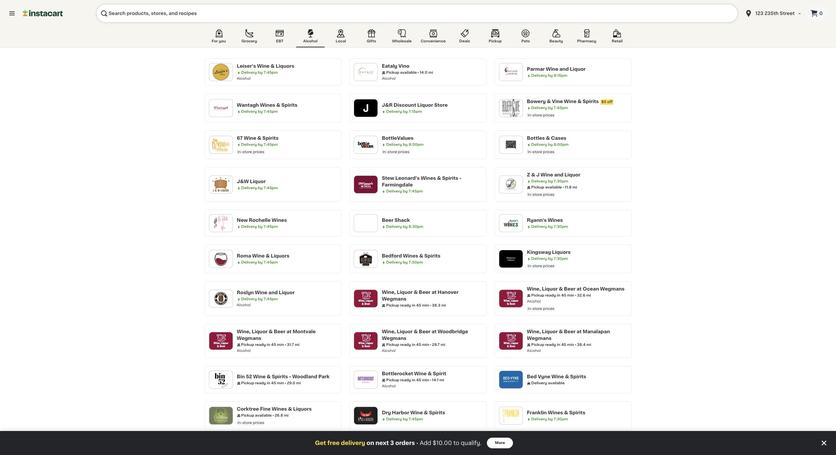 Task type: locate. For each thing, give the bounding box(es) containing it.
29.7 mi
[[432, 343, 446, 347]]

at for montvale
[[287, 330, 292, 334]]

new rochelle wines logo image
[[212, 215, 230, 232]]

by down shack
[[403, 225, 408, 229]]

wine, right wine, liquor & beer at hanover wegmans logo
[[382, 290, 396, 295]]

wine, inside wine, liquor & beer at montvale wegmans
[[237, 330, 251, 334]]

pickup for bin 52 wine & spirits - woodland park
[[241, 382, 254, 386]]

beer
[[382, 218, 394, 223], [565, 287, 576, 292], [419, 290, 431, 295], [274, 330, 286, 334], [419, 330, 431, 334], [565, 330, 576, 334]]

1 vertical spatial pickup available
[[532, 186, 563, 189]]

by down discount
[[403, 110, 408, 114]]

29.7
[[432, 343, 440, 347]]

and for roslyn wine and liquor
[[269, 291, 278, 295]]

liquors
[[276, 64, 295, 68], [553, 250, 571, 255], [271, 254, 290, 259], [293, 407, 312, 412]]

7:45pm for roslyn wine and liquor
[[264, 298, 278, 301]]

at up 32.6
[[577, 287, 582, 292]]

store for bowery & vine wine & spirits logo
[[533, 114, 543, 117]]

pharmacy button
[[573, 28, 602, 47]]

store down bottles
[[533, 150, 543, 154]]

8:00pm for bottles & cases
[[554, 143, 569, 147]]

and up 8:15pm
[[560, 67, 569, 71]]

wegmans inside wine, liquor & beer at montvale wegmans
[[237, 336, 262, 341]]

instacart image
[[23, 9, 63, 17]]

wine, for wine, liquor & beer at ocean wegmans
[[528, 287, 541, 292]]

1 horizontal spatial -
[[460, 176, 462, 181]]

wegmans inside wine, liquor & beer at hanover wegmans
[[382, 297, 407, 302]]

wine, liquor & beer at ocean wegmans logo image
[[503, 290, 520, 308]]

45 for wine, liquor & beer at hanover wegmans
[[417, 304, 422, 308]]

prices for bottles & cases logo
[[544, 150, 555, 154]]

45 down bottlerocket wine & spirit
[[417, 379, 422, 383]]

delivery
[[241, 71, 257, 75], [532, 74, 548, 78], [532, 106, 548, 110], [241, 110, 257, 114], [387, 110, 402, 114], [241, 143, 257, 147], [387, 143, 402, 147], [532, 143, 548, 147], [532, 180, 548, 183], [241, 186, 257, 190], [387, 190, 402, 193], [241, 225, 257, 229], [387, 225, 402, 229], [532, 225, 548, 229], [532, 257, 548, 261], [241, 261, 257, 265], [387, 261, 402, 265], [241, 298, 257, 301], [532, 382, 548, 386], [387, 418, 402, 422], [532, 418, 548, 422]]

local button
[[327, 28, 356, 47]]

8:00pm for bottlevalues
[[409, 143, 424, 147]]

beer left montvale
[[274, 330, 286, 334]]

at up 29.7
[[432, 330, 437, 334]]

in-store prices down corktree
[[238, 422, 265, 425]]

2 123 235th street button from the left
[[746, 4, 803, 23]]

store
[[533, 114, 543, 117], [243, 150, 252, 154], [388, 150, 397, 154], [533, 150, 543, 154], [533, 193, 543, 197], [533, 265, 543, 268], [533, 307, 543, 311], [243, 422, 252, 425]]

delivery by 7:30pm down the z & j wine and liquor
[[532, 180, 569, 183]]

pickup ready in 45 min down wine, liquor & beer at hanover wegmans on the bottom
[[387, 304, 430, 308]]

& inside wine, liquor & beer at woodbridge wegmans
[[414, 330, 418, 334]]

in- for corktree fine wines & liquors logo
[[238, 422, 243, 425]]

min down wine, liquor & beer at manalapan wegmans
[[568, 343, 575, 347]]

wine, inside wine, liquor & beer at hanover wegmans
[[382, 290, 396, 295]]

beer inside wine, liquor & beer at manalapan wegmans
[[565, 330, 576, 334]]

beer shack
[[382, 218, 410, 223]]

wine right j
[[541, 173, 554, 177]]

delivery by 7:45pm down 67 wine & spirits
[[241, 143, 278, 147]]

in-store prices for kingsway liquors logo
[[528, 265, 555, 268]]

prices for corktree fine wines & liquors logo
[[253, 422, 265, 425]]

by for dry harbor wine & spirits
[[403, 418, 408, 422]]

in-store prices down kingsway
[[528, 265, 555, 268]]

- inside stew leonard's wines & spirits - farmingdale
[[460, 176, 462, 181]]

in for wine, liquor & beer at montvale wegmans
[[267, 343, 271, 347]]

pickup available down corktree
[[241, 414, 272, 418]]

at
[[577, 287, 582, 292], [432, 290, 437, 295], [287, 330, 292, 334], [432, 330, 437, 334], [577, 330, 582, 334]]

store for bottlevalues logo
[[388, 150, 397, 154]]

spirit
[[433, 372, 447, 377]]

alcohol left local
[[303, 39, 318, 43]]

ready down wine, liquor & beer at hanover wegmans on the bottom
[[401, 304, 411, 308]]

z & j wine and liquor logo image
[[503, 176, 520, 193]]

delivery down j&r
[[387, 110, 402, 114]]

0 horizontal spatial pickup available
[[241, 414, 272, 418]]

14.1
[[432, 379, 439, 383]]

2 horizontal spatial pickup available
[[532, 186, 563, 189]]

for you
[[212, 39, 226, 43]]

alcohol right wine, liquor & beer at montvale wegmans logo
[[237, 349, 251, 353]]

ready down wine, liquor & beer at montvale wegmans
[[255, 343, 266, 347]]

mi for wine, liquor & beer at ocean wegmans
[[587, 294, 592, 298]]

stew leonard's wines & spirits - farmingdale
[[382, 176, 462, 187]]

0 vertical spatial and
[[560, 67, 569, 71]]

treatment tracker modal dialog
[[0, 432, 837, 456]]

liquor inside wine, liquor & beer at hanover wegmans
[[397, 290, 413, 295]]

0 horizontal spatial 8:00pm
[[409, 143, 424, 147]]

29.0
[[287, 382, 296, 386]]

2 delivery by 8:00pm from the left
[[532, 143, 569, 147]]

123 235th street button
[[742, 4, 807, 23], [746, 4, 803, 23]]

convenience
[[421, 39, 446, 43]]

woodland
[[293, 375, 318, 380]]

mi for wine, liquor & beer at manalapan wegmans
[[587, 343, 592, 347]]

min left 31.7
[[277, 343, 284, 347]]

beer left hanover
[[419, 290, 431, 295]]

- for wine
[[289, 375, 291, 380]]

None search field
[[96, 4, 739, 23]]

pickup ready in 45 min down bottlerocket wine & spirit
[[387, 379, 430, 383]]

wantagh wines & spirits
[[237, 103, 298, 108]]

woodbridge
[[438, 330, 469, 334]]

leiser's
[[237, 64, 256, 68]]

roslyn wine and liquor logo image
[[212, 290, 230, 308]]

delivery for bottles & cases
[[532, 143, 548, 147]]

$10.00
[[433, 441, 452, 446]]

1 vertical spatial and
[[555, 173, 564, 177]]

min for bottlerocket wine & spirit
[[423, 379, 430, 383]]

and for parmar wine and liquor
[[560, 67, 569, 71]]

wines right franklin
[[548, 411, 564, 416]]

in- down the bowery
[[528, 114, 533, 117]]

store for bottles & cases logo
[[533, 150, 543, 154]]

in-store prices for 67 wine & spirits logo
[[238, 150, 265, 154]]

delivery by 7:30pm for z
[[532, 180, 569, 183]]

1 delivery by 8:00pm from the left
[[387, 143, 424, 147]]

wegmans inside wine, liquor & beer at woodbridge wegmans
[[382, 336, 407, 341]]

alcohol inside button
[[303, 39, 318, 43]]

mi right 14.1
[[440, 379, 445, 383]]

delivery for roma wine & liquors
[[241, 261, 257, 265]]

7:45pm for leiser's wine & liquors
[[264, 71, 278, 75]]

in down wine, liquor & beer at ocean wegmans
[[558, 294, 561, 298]]

delivery down roma
[[241, 261, 257, 265]]

pickup available for corktree fine wines & liquors
[[241, 414, 272, 418]]

fine
[[260, 407, 271, 412]]

wines
[[260, 103, 275, 108], [421, 176, 436, 181], [272, 218, 287, 223], [548, 218, 564, 223], [403, 254, 419, 259], [272, 407, 287, 412], [548, 411, 564, 416]]

at inside wine, liquor & beer at montvale wegmans
[[287, 330, 292, 334]]

available for 11.8 mi
[[546, 186, 563, 189]]

in down wine, liquor & beer at hanover wegmans on the bottom
[[412, 304, 416, 308]]

roslyn wine and liquor
[[237, 291, 295, 295]]

mi
[[429, 71, 434, 75], [573, 186, 578, 189], [587, 294, 592, 298], [442, 304, 447, 308], [295, 343, 300, 347], [441, 343, 446, 347], [587, 343, 592, 347], [440, 379, 445, 383], [296, 382, 301, 386], [284, 414, 289, 418]]

liquor
[[570, 67, 586, 71], [418, 103, 434, 108], [565, 173, 581, 177], [250, 179, 266, 184], [542, 287, 558, 292], [397, 290, 413, 295], [279, 291, 295, 295], [252, 330, 268, 334], [397, 330, 413, 334], [542, 330, 558, 334]]

by for new rochelle wines
[[258, 225, 263, 229]]

liquor inside wine, liquor & beer at woodbridge wegmans
[[397, 330, 413, 334]]

in down bottlerocket wine & spirit
[[412, 379, 416, 383]]

liquor inside wine, liquor & beer at manalapan wegmans
[[542, 330, 558, 334]]

cases
[[552, 136, 567, 141]]

in for bottlerocket wine & spirit
[[412, 379, 416, 383]]

prices for bowery & vine wine & spirits logo
[[544, 114, 555, 117]]

pickup ready in 45 min down wine, liquor & beer at manalapan wegmans
[[532, 343, 575, 347]]

by for roma wine & liquors
[[258, 261, 263, 265]]

in down wine, liquor & beer at montvale wegmans
[[267, 343, 271, 347]]

8:00pm down bottlevalues
[[409, 143, 424, 147]]

liquor inside wine, liquor & beer at montvale wegmans
[[252, 330, 268, 334]]

delivery by 7:30pm down ryann's wines
[[532, 225, 569, 229]]

wine right roma
[[252, 254, 265, 259]]

eataly vino logo image
[[358, 63, 375, 81]]

wine, for wine, liquor & beer at hanover wegmans
[[382, 290, 396, 295]]

mi down ocean
[[587, 294, 592, 298]]

at inside wine, liquor & beer at manalapan wegmans
[[577, 330, 582, 334]]

alcohol for leiser's wine & liquors
[[237, 77, 251, 81]]

1 horizontal spatial 8:00pm
[[554, 143, 569, 147]]

bottlerocket wine & spirit logo image
[[358, 372, 375, 389]]

0 horizontal spatial -
[[289, 375, 291, 380]]

1 8:00pm from the left
[[409, 143, 424, 147]]

store
[[435, 103, 448, 108]]

7:45pm down stew leonard's wines & spirits - farmingdale
[[409, 190, 423, 193]]

bin 52 wine & spirits - woodland park logo image
[[212, 372, 230, 389]]

wine, for wine, liquor & beer at woodbridge wegmans
[[382, 330, 396, 334]]

food garden market link
[[350, 439, 487, 456]]

ready for wine, liquor & beer at woodbridge wegmans
[[401, 343, 411, 347]]

delivery by 8:15pm
[[532, 74, 568, 78]]

wegmans right wine, liquor & beer at woodbridge wegmans logo
[[382, 336, 407, 341]]

7:45pm
[[264, 71, 278, 75], [554, 106, 569, 110], [264, 110, 278, 114], [264, 143, 278, 147], [264, 186, 278, 190], [409, 190, 423, 193], [264, 225, 278, 229], [264, 261, 278, 265], [264, 298, 278, 301], [409, 418, 423, 422]]

franklin wines & spirits logo image
[[503, 408, 520, 425]]

0 vertical spatial pickup available
[[387, 71, 417, 75]]

delivery by 8:00pm for bottles & cases
[[532, 143, 569, 147]]

alcohol for wine, liquor & beer at woodbridge wegmans
[[382, 349, 396, 353]]

delivery by 7:30pm
[[532, 180, 569, 183], [532, 225, 569, 229], [532, 257, 569, 261], [387, 261, 423, 265], [532, 418, 569, 422]]

delivery down beer shack
[[387, 225, 402, 229]]

7:45pm for 67 wine & spirits
[[264, 143, 278, 147]]

pickup ready in 45 min down wine, liquor & beer at ocean wegmans
[[532, 294, 575, 298]]

parmar
[[528, 67, 545, 71]]

pickup for eataly vino
[[387, 71, 400, 75]]

harbor
[[392, 411, 410, 416]]

in down wine, liquor & beer at woodbridge wegmans
[[412, 343, 416, 347]]

delivery down bottles
[[532, 143, 548, 147]]

1 vertical spatial -
[[289, 375, 291, 380]]

bedford
[[382, 254, 402, 259]]

discount
[[394, 103, 417, 108]]

beer left 'manalapan'
[[565, 330, 576, 334]]

j&r discount liquor store logo image
[[358, 100, 375, 117]]

prices down 67 wine & spirits
[[253, 150, 265, 154]]

store down kingsway
[[533, 265, 543, 268]]

2 vertical spatial pickup available
[[241, 414, 272, 418]]

delivery by 8:30pm
[[387, 225, 424, 229]]

ready for wine, liquor & beer at hanover wegmans
[[401, 304, 411, 308]]

pickup ready in 45 min for wine, liquor & beer at hanover wegmans
[[387, 304, 430, 308]]

in- down bottles
[[528, 150, 533, 154]]

ready down wine, liquor & beer at woodbridge wegmans
[[401, 343, 411, 347]]

ryann's wines
[[528, 218, 564, 223]]

wegmans inside wine, liquor & beer at manalapan wegmans
[[528, 336, 552, 341]]

pickup right wine, liquor & beer at woodbridge wegmans logo
[[387, 343, 400, 347]]

at for hanover
[[432, 290, 437, 295]]

2 8:00pm from the left
[[554, 143, 569, 147]]

ready for bottlerocket wine & spirit
[[401, 379, 411, 383]]

z & j wine and liquor
[[528, 173, 581, 177]]

in for wine, liquor & beer at hanover wegmans
[[412, 304, 416, 308]]

delivery down vyne
[[532, 382, 548, 386]]

&
[[271, 64, 275, 68], [547, 99, 551, 104], [578, 99, 582, 104], [277, 103, 281, 108], [258, 136, 262, 141], [547, 136, 551, 141], [532, 173, 536, 177], [438, 176, 442, 181], [266, 254, 270, 259], [420, 254, 424, 259], [559, 287, 563, 292], [414, 290, 418, 295], [269, 330, 273, 334], [414, 330, 418, 334], [559, 330, 563, 334], [428, 372, 432, 377], [267, 375, 271, 380], [566, 375, 570, 380], [288, 407, 292, 412], [424, 411, 428, 416], [565, 411, 569, 416]]

26.8 mi
[[275, 414, 289, 418]]

3
[[391, 441, 394, 446]]

wine, liquor & beer at woodbridge wegmans
[[382, 330, 469, 341]]

7:45pm down j&w liquor
[[264, 186, 278, 190]]

45 down wine, liquor & beer at manalapan wegmans
[[562, 343, 567, 347]]

wine, inside wine, liquor & beer at woodbridge wegmans
[[382, 330, 396, 334]]

wegmans for wine, liquor & beer at montvale wegmans
[[237, 336, 262, 341]]

off
[[608, 100, 613, 104]]

delivery for roslyn wine and liquor
[[241, 298, 257, 301]]

beer inside wine, liquor & beer at hanover wegmans
[[419, 290, 431, 295]]

pickup right wine, liquor & beer at manalapan wegmans logo
[[532, 343, 545, 347]]

alcohol for wine, liquor & beer at manalapan wegmans
[[528, 349, 541, 353]]

1 horizontal spatial pickup available
[[387, 71, 417, 75]]

ebt button
[[266, 28, 294, 47]]

beer inside wine, liquor & beer at montvale wegmans
[[274, 330, 286, 334]]

wine right roslyn at bottom left
[[255, 291, 268, 295]]

prices for 67 wine & spirits logo
[[253, 150, 265, 154]]

spirits
[[583, 99, 599, 104], [282, 103, 298, 108], [263, 136, 279, 141], [443, 176, 459, 181], [425, 254, 441, 259], [272, 375, 288, 380], [571, 375, 587, 380], [429, 411, 446, 416], [570, 411, 586, 416]]

wholesale button
[[388, 28, 417, 47]]

by down bottles & cases
[[549, 143, 553, 147]]

store right wine, liquor & beer at ocean wegmans logo
[[533, 307, 543, 311]]

j&w
[[237, 179, 249, 184]]

pickup left pets
[[489, 39, 502, 43]]

2 vertical spatial and
[[269, 291, 278, 295]]

parmar wine and liquor logo image
[[503, 63, 520, 81]]

0 horizontal spatial delivery by 8:00pm
[[387, 143, 424, 147]]

alcohol up bottlerocket
[[382, 349, 396, 353]]

alcohol button
[[296, 28, 325, 47]]

wegmans right ocean
[[601, 287, 625, 292]]

ready for wine, liquor & beer at manalapan wegmans
[[546, 343, 557, 347]]

min for wine, liquor & beer at woodbridge wegmans
[[423, 343, 430, 347]]

pickup available
[[387, 71, 417, 75], [532, 186, 563, 189], [241, 414, 272, 418]]

delivery for bedford wines & spirits
[[387, 261, 402, 265]]

mi for corktree fine wines & liquors
[[284, 414, 289, 418]]

ready down wine, liquor & beer at manalapan wegmans
[[546, 343, 557, 347]]

prices
[[544, 114, 555, 117], [253, 150, 265, 154], [398, 150, 410, 154], [544, 150, 555, 154], [544, 193, 555, 197], [544, 265, 555, 268], [544, 307, 555, 311], [253, 422, 265, 425]]

beauty
[[550, 39, 564, 43]]

pickup ready in 45 min for wine, liquor & beer at montvale wegmans
[[241, 343, 284, 347]]

wantagh wines & spirits logo image
[[212, 100, 230, 117]]

mi right "26.8" at the left of page
[[284, 414, 289, 418]]

at inside wine, liquor & beer at woodbridge wegmans
[[432, 330, 437, 334]]

7:45pm down new rochelle wines
[[264, 225, 278, 229]]

14.0
[[420, 71, 428, 75]]

at up 38.3
[[432, 290, 437, 295]]

delivery by 7:45pm down roslyn wine and liquor
[[241, 298, 278, 301]]

bowery & vine wine & spirits $5 off
[[528, 99, 613, 104]]

1 horizontal spatial delivery by 8:00pm
[[532, 143, 569, 147]]

by for j&r discount liquor store
[[403, 110, 408, 114]]

by for kingsway liquors
[[549, 257, 553, 261]]

by down farmingdale
[[403, 190, 408, 193]]

pickup for wine, liquor & beer at ocean wegmans
[[532, 294, 545, 298]]

delivery by 7:45pm down rochelle
[[241, 225, 278, 229]]

by for bottlevalues
[[403, 143, 408, 147]]

spirits inside stew leonard's wines & spirits - farmingdale
[[443, 176, 459, 181]]

32.6
[[578, 294, 586, 298]]

delivery for franklin wines & spirits
[[532, 418, 548, 422]]

delivery by 7:45pm for wantagh wines & spirits
[[241, 110, 278, 114]]

shack
[[395, 218, 410, 223]]

in-store prices down bottlevalues
[[383, 150, 410, 154]]

wines right leonard's
[[421, 176, 436, 181]]

in- down bottlevalues
[[383, 150, 388, 154]]

by down bedford wines & spirits
[[403, 261, 408, 265]]

45 down wine, liquor & beer at montvale wegmans
[[271, 343, 276, 347]]

delivery down j
[[532, 180, 548, 183]]

by down bottlevalues
[[403, 143, 408, 147]]

7:45pm down 67 wine & spirits
[[264, 143, 278, 147]]

dry harbor wine & spirits logo image
[[358, 408, 375, 425]]

gifts button
[[357, 28, 386, 47]]

delivery down j&w liquor
[[241, 186, 257, 190]]

delivery down roslyn at bottom left
[[241, 298, 257, 301]]

wine, right wine, liquor & beer at montvale wegmans logo
[[237, 330, 251, 334]]

wine, inside wine, liquor & beer at manalapan wegmans
[[528, 330, 541, 334]]

by for parmar wine and liquor
[[549, 74, 553, 78]]

delivery by 7:45pm for 67 wine & spirits
[[241, 143, 278, 147]]

delivery by 7:45pm for new rochelle wines
[[241, 225, 278, 229]]

available down vino
[[401, 71, 417, 75]]

in-
[[528, 114, 533, 117], [238, 150, 243, 154], [383, 150, 388, 154], [528, 150, 533, 154], [528, 193, 533, 197], [528, 265, 533, 268], [528, 307, 533, 311], [238, 422, 243, 425]]

38.4 mi
[[578, 343, 592, 347]]

at for woodbridge
[[432, 330, 437, 334]]

delivery by 7:15pm
[[387, 110, 422, 114]]

7:30pm for ryann's
[[554, 225, 569, 229]]

bin 52 wine & spirits - woodland park
[[237, 375, 330, 380]]

prices down kingsway liquors
[[544, 265, 555, 268]]

delivery for j&r discount liquor store
[[387, 110, 402, 114]]

wegmans right wine, liquor & beer at manalapan wegmans logo
[[528, 336, 552, 341]]

pickup ready in 45 min down wine, liquor & beer at montvale wegmans
[[241, 343, 284, 347]]

45 down wine, liquor & beer at ocean wegmans
[[562, 294, 567, 298]]

beer for wine, liquor & beer at montvale wegmans
[[274, 330, 286, 334]]

38.3 mi
[[432, 304, 447, 308]]

in-store prices down bottles
[[528, 150, 555, 154]]

pickup down corktree
[[241, 414, 254, 418]]

delivery for parmar wine and liquor
[[532, 74, 548, 78]]

in-store prices down j
[[528, 193, 555, 197]]

get free delivery on next 3 orders • add $10.00 to qualify.
[[315, 441, 482, 446]]

at inside wine, liquor & beer at hanover wegmans
[[432, 290, 437, 295]]

min
[[568, 294, 575, 298], [423, 304, 430, 308], [277, 343, 284, 347], [423, 343, 430, 347], [568, 343, 575, 347], [423, 379, 430, 383], [277, 382, 284, 386]]

alcohol right wine, liquor & beer at manalapan wegmans logo
[[528, 349, 541, 353]]

wine, liquor & beer at hanover wegmans logo image
[[358, 290, 375, 308]]

beer inside wine, liquor & beer at woodbridge wegmans
[[419, 330, 431, 334]]

45 down wine, liquor & beer at woodbridge wegmans
[[417, 343, 422, 347]]

7:45pm down dry harbor wine & spirits
[[409, 418, 423, 422]]

bottlevalues logo image
[[358, 136, 375, 154]]

delivery by 8:00pm
[[387, 143, 424, 147], [532, 143, 569, 147]]

mi for eataly vino
[[429, 71, 434, 75]]

store down the bowery
[[533, 114, 543, 117]]

by for franklin wines & spirits
[[549, 418, 553, 422]]

kingsway liquors logo image
[[503, 251, 520, 268]]

vyne
[[538, 375, 551, 380]]

0 vertical spatial -
[[460, 176, 462, 181]]

at for ocean
[[577, 287, 582, 292]]

pickup for wine, liquor & beer at manalapan wegmans
[[532, 343, 545, 347]]

alcohol right wine, liquor & beer at ocean wegmans logo
[[528, 300, 541, 304]]

by down franklin wines & spirits
[[549, 418, 553, 422]]

wegmans
[[601, 287, 625, 292], [382, 297, 407, 302], [237, 336, 262, 341], [382, 336, 407, 341], [528, 336, 552, 341]]

7:30pm down kingsway liquors
[[554, 257, 569, 261]]

wine
[[257, 64, 270, 68], [546, 67, 559, 71], [565, 99, 577, 104], [244, 136, 257, 141], [541, 173, 554, 177], [252, 254, 265, 259], [255, 291, 268, 295], [415, 372, 427, 377], [253, 375, 266, 380], [552, 375, 565, 380], [411, 411, 423, 416]]



Task type: describe. For each thing, give the bounding box(es) containing it.
wine right vine
[[565, 99, 577, 104]]

& inside wine, liquor & beer at manalapan wegmans
[[559, 330, 563, 334]]

stew leonard's wines & spirits - farmingdale logo image
[[358, 176, 375, 193]]

bedford wines & spirits
[[382, 254, 441, 259]]

local
[[336, 39, 346, 43]]

z
[[528, 173, 531, 177]]

prices up wine, liquor & beer at manalapan wegmans
[[544, 307, 555, 311]]

by for roslyn wine and liquor
[[258, 298, 263, 301]]

roma
[[237, 254, 251, 259]]

orders
[[396, 441, 415, 446]]

in-store prices for bottles & cases logo
[[528, 150, 555, 154]]

14.1 mi
[[432, 379, 445, 383]]

235th
[[765, 11, 779, 16]]

more
[[496, 442, 506, 445]]

pickup ready in 45 min for wine, liquor & beer at manalapan wegmans
[[532, 343, 575, 347]]

7:45pm for j&w liquor
[[264, 186, 278, 190]]

wine right 52
[[253, 375, 266, 380]]

retail
[[612, 39, 623, 43]]

wegmans for wine, liquor & beer at manalapan wegmans
[[528, 336, 552, 341]]

45 for bin 52 wine & spirits - woodland park
[[271, 382, 276, 386]]

delivery for bed vyne wine & spirits
[[532, 382, 548, 386]]

ebt
[[276, 39, 284, 43]]

pickup inside button
[[489, 39, 502, 43]]

bin
[[237, 375, 245, 380]]

mi right 11.8
[[573, 186, 578, 189]]

in- down z
[[528, 193, 533, 197]]

qualify.
[[461, 441, 482, 446]]

prices for kingsway liquors logo
[[544, 265, 555, 268]]

roma wine & liquors logo image
[[212, 251, 230, 268]]

delivery by 8:00pm for bottlevalues
[[387, 143, 424, 147]]

wholesale
[[392, 39, 412, 43]]

min for wine, liquor & beer at montvale wegmans
[[277, 343, 284, 347]]

67 wine & spirits logo image
[[212, 136, 230, 154]]

7:30pm for kingsway
[[554, 257, 569, 261]]

rochelle
[[249, 218, 271, 223]]

deals
[[460, 39, 471, 43]]

franklin wines & spirits
[[528, 411, 586, 416]]

wine up delivery by 8:15pm
[[546, 67, 559, 71]]

& inside wine, liquor & beer at montvale wegmans
[[269, 330, 273, 334]]

bed
[[528, 375, 537, 380]]

by for bedford wines & spirits
[[403, 261, 408, 265]]

wine, liquor & beer at montvale wegmans
[[237, 330, 316, 341]]

11.8 mi
[[565, 186, 578, 189]]

delivery
[[341, 441, 366, 446]]

8:30pm
[[409, 225, 424, 229]]

ryann's wines logo image
[[503, 215, 520, 232]]

pickup ready in 45 min for wine, liquor & beer at woodbridge wegmans
[[387, 343, 430, 347]]

wines right bedford at the bottom
[[403, 254, 419, 259]]

delivery for leiser's wine & liquors
[[241, 71, 257, 75]]

leonard's
[[396, 176, 420, 181]]

wines inside stew leonard's wines & spirits - farmingdale
[[421, 176, 436, 181]]

pickup for wine, liquor & beer at montvale wegmans
[[241, 343, 254, 347]]

wine right harbor
[[411, 411, 423, 416]]

bottles & cases logo image
[[503, 136, 520, 154]]

beer for wine, liquor & beer at manalapan wegmans
[[565, 330, 576, 334]]

by for bottles & cases
[[549, 143, 553, 147]]

kingsway liquors
[[528, 250, 571, 255]]

min for wine, liquor & beer at ocean wegmans
[[568, 294, 575, 298]]

pharmacy
[[578, 39, 597, 43]]

eataly vino
[[382, 64, 410, 68]]

park
[[319, 375, 330, 380]]

store for corktree fine wines & liquors logo
[[243, 422, 252, 425]]

wine, for wine, liquor & beer at manalapan wegmans
[[528, 330, 541, 334]]

in for wine, liquor & beer at ocean wegmans
[[558, 294, 561, 298]]

7:45pm down vine
[[554, 106, 569, 110]]

wine, liquor & beer at ocean wegmans
[[528, 287, 625, 292]]

delivery for 67 wine & spirits
[[241, 143, 257, 147]]

in for wine, liquor & beer at manalapan wegmans
[[558, 343, 561, 347]]

delivery by 7:45pm for dry harbor wine & spirits
[[387, 418, 423, 422]]

j&r discount liquor store
[[382, 103, 448, 108]]

grocery button
[[235, 28, 264, 47]]

14.0 mi
[[420, 71, 434, 75]]

leiser's wine & liquors
[[237, 64, 295, 68]]

bed vyne wine & spirits logo image
[[503, 372, 520, 389]]

0 button
[[807, 7, 829, 20]]

delivery for new rochelle wines
[[241, 225, 257, 229]]

food
[[382, 447, 395, 452]]

delivery available
[[532, 382, 565, 386]]

29.0 mi
[[287, 382, 301, 386]]

farmingdale
[[382, 183, 413, 187]]

delivery by 7:45pm for stew leonard's wines & spirits - farmingdale
[[387, 190, 423, 193]]

pickup ready in 45 min for bin 52 wine & spirits - woodland park
[[241, 382, 284, 386]]

delivery by 7:45pm for leiser's wine & liquors
[[241, 71, 278, 75]]

corktree
[[237, 407, 259, 412]]

for you button
[[205, 28, 233, 47]]

ready for wine, liquor & beer at ocean wegmans
[[546, 294, 557, 298]]

new
[[237, 218, 248, 223]]

corktree fine wines & liquors logo image
[[212, 408, 230, 425]]

market
[[415, 447, 433, 452]]

delivery for ryann's wines
[[532, 225, 548, 229]]

for
[[212, 39, 218, 43]]

delivery by 7:45pm for roslyn wine and liquor
[[241, 298, 278, 301]]

deals button
[[451, 28, 480, 47]]

min for bin 52 wine & spirits - woodland park
[[277, 382, 284, 386]]

wegmans for wine, liquor & beer at hanover wegmans
[[382, 297, 407, 302]]

gifts
[[367, 39, 376, 43]]

delivery for dry harbor wine & spirits
[[387, 418, 402, 422]]

delivery by 7:30pm for bedford
[[387, 261, 423, 265]]

pickup ready in 45 min for bottlerocket wine & spirit
[[387, 379, 430, 383]]

store down j
[[533, 193, 543, 197]]

delivery down the bowery
[[532, 106, 548, 110]]

67
[[237, 136, 243, 141]]

at for manalapan
[[577, 330, 582, 334]]

in-store prices right wine, liquor & beer at ocean wegmans logo
[[528, 307, 555, 311]]

bottlerocket
[[382, 372, 414, 377]]

wine, liquor & beer at woodbridge wegmans logo image
[[358, 333, 375, 350]]

45 for wine, liquor & beer at montvale wegmans
[[271, 343, 276, 347]]

7:45pm for wantagh wines & spirits
[[264, 110, 278, 114]]

38.4
[[578, 343, 586, 347]]

pickup ready in 45 min for wine, liquor & beer at ocean wegmans
[[532, 294, 575, 298]]

bowery & vine wine & spirits logo image
[[503, 100, 520, 117]]

$5
[[602, 100, 607, 104]]

wegmans for wine, liquor & beer at woodbridge wegmans
[[382, 336, 407, 341]]

- for wines
[[460, 176, 462, 181]]

wine right the leiser's in the top of the page
[[257, 64, 270, 68]]

vino
[[399, 64, 410, 68]]

by for j&w liquor
[[258, 186, 263, 190]]

beauty button
[[542, 28, 571, 47]]

wines up "26.8" at the left of page
[[272, 407, 287, 412]]

delivery by 7:45pm for j&w liquor
[[241, 186, 278, 190]]

& inside wine, liquor & beer at hanover wegmans
[[414, 290, 418, 295]]

31.7 mi
[[287, 343, 300, 347]]

shop categories tab list
[[205, 28, 632, 47]]

0
[[820, 11, 824, 16]]

on
[[367, 441, 375, 446]]

by for beer shack
[[403, 225, 408, 229]]

delivery for beer shack
[[387, 225, 402, 229]]

delivery by 7:45pm down vine
[[532, 106, 569, 110]]

by for 67 wine & spirits
[[258, 143, 263, 147]]

delivery by 7:30pm for franklin
[[532, 418, 569, 422]]

beer left shack
[[382, 218, 394, 223]]

45 for bottlerocket wine & spirit
[[417, 379, 422, 383]]

by for leiser's wine & liquors
[[258, 71, 263, 75]]

wine, liquor & beer at manalapan wegmans logo image
[[503, 333, 520, 350]]

manalapan
[[583, 330, 611, 334]]

wine, liquor & beer at hanover wegmans
[[382, 290, 459, 302]]

j
[[537, 173, 540, 177]]

bedford wines & spirits logo image
[[358, 251, 375, 268]]

wines right ryann's
[[548, 218, 564, 223]]

123 235th street
[[756, 11, 796, 16]]

31.7
[[287, 343, 294, 347]]

delivery for kingsway liquors
[[532, 257, 548, 261]]

min for wine, liquor & beer at manalapan wegmans
[[568, 343, 575, 347]]

leiser's wine & liquors logo image
[[212, 63, 230, 81]]

montvale
[[293, 330, 316, 334]]

garden
[[396, 447, 414, 452]]

roma wine & liquors
[[237, 254, 290, 259]]

bowery
[[528, 99, 546, 104]]

wine right 67
[[244, 136, 257, 141]]

ryann's
[[528, 218, 547, 223]]

32.6 mi
[[578, 294, 592, 298]]

beer for wine, liquor & beer at ocean wegmans
[[565, 287, 576, 292]]

by down vine
[[549, 106, 553, 110]]

52
[[246, 375, 252, 380]]

pickup down j
[[532, 186, 545, 189]]

pickup for wine, liquor & beer at hanover wegmans
[[387, 304, 400, 308]]

bottlerocket wine & spirit
[[382, 372, 447, 377]]

store for 67 wine & spirits logo
[[243, 150, 252, 154]]

alcohol for bottlerocket wine & spirit
[[382, 385, 396, 389]]

8:15pm
[[554, 74, 568, 78]]

beer for wine, liquor & beer at hanover wegmans
[[419, 290, 431, 295]]

j&w liquor
[[237, 179, 266, 184]]

wine, liquor & beer at montvale wegmans logo image
[[212, 333, 230, 350]]

bed vyne wine & spirits
[[528, 375, 587, 380]]

26.8
[[275, 414, 283, 418]]

Search field
[[96, 4, 739, 23]]

convenience button
[[418, 28, 449, 47]]

7:30pm for bedford
[[409, 261, 423, 265]]

in- for kingsway liquors logo
[[528, 265, 533, 268]]

available down bed vyne wine & spirits
[[549, 382, 565, 386]]

pets
[[522, 39, 531, 43]]

67 wine & spirits
[[237, 136, 279, 141]]

in-store prices for bowery & vine wine & spirits logo
[[528, 114, 555, 117]]

wine left spirit
[[415, 372, 427, 377]]

wines right the wantagh
[[260, 103, 275, 108]]

dry
[[382, 411, 391, 416]]

next
[[376, 441, 389, 446]]

beer shack logo image
[[358, 215, 375, 232]]

11.8
[[565, 186, 572, 189]]

alcohol for eataly vino
[[382, 77, 396, 81]]

alcohol for roslyn wine and liquor
[[237, 304, 251, 307]]

j&w liquor logo image
[[212, 176, 230, 193]]

wine up delivery available
[[552, 375, 565, 380]]

in- right wine, liquor & beer at ocean wegmans logo
[[528, 307, 533, 311]]

delivery for wantagh wines & spirits
[[241, 110, 257, 114]]

wine, for wine, liquor & beer at montvale wegmans
[[237, 330, 251, 334]]

bottles
[[528, 136, 545, 141]]

store for kingsway liquors logo
[[533, 265, 543, 268]]

in for wine, liquor & beer at woodbridge wegmans
[[412, 343, 416, 347]]

delivery for bottlevalues
[[387, 143, 402, 147]]

in- for bowery & vine wine & spirits logo
[[528, 114, 533, 117]]

new rochelle wines
[[237, 218, 287, 223]]

vine
[[553, 99, 564, 104]]

& inside stew leonard's wines & spirits - farmingdale
[[438, 176, 442, 181]]

wines right rochelle
[[272, 218, 287, 223]]

in- for 67 wine & spirits logo
[[238, 150, 243, 154]]

delivery by 7:45pm for roma wine & liquors
[[241, 261, 278, 265]]

1 123 235th street button from the left
[[742, 4, 807, 23]]

prices down the z & j wine and liquor
[[544, 193, 555, 197]]



Task type: vqa. For each thing, say whether or not it's contained in the screenshot.
the Frozen link
no



